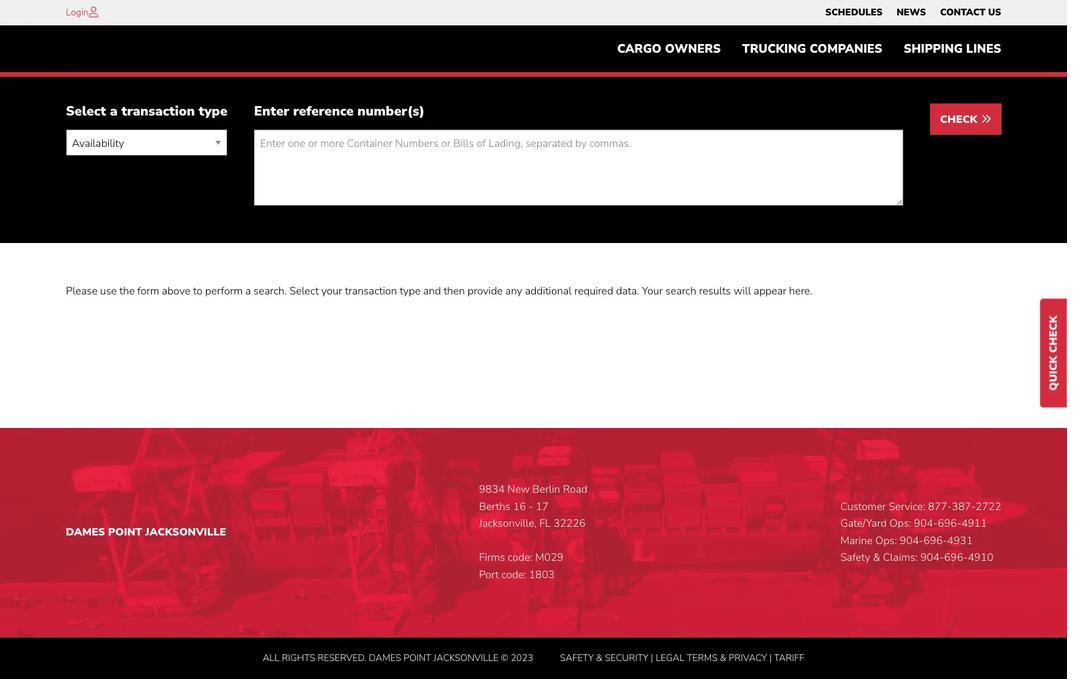 Task type: describe. For each thing, give the bounding box(es) containing it.
387-
[[952, 500, 976, 514]]

contact
[[940, 6, 986, 19]]

1 horizontal spatial &
[[720, 652, 727, 665]]

shipping lines link
[[893, 35, 1012, 62]]

1 vertical spatial ops:
[[876, 534, 897, 549]]

search
[[666, 284, 697, 299]]

claims:
[[883, 551, 918, 566]]

4910
[[968, 551, 994, 566]]

news link
[[897, 3, 926, 22]]

login link
[[66, 6, 89, 19]]

1 horizontal spatial type
[[400, 284, 421, 299]]

then
[[444, 284, 465, 299]]

0 vertical spatial code:
[[508, 551, 533, 566]]

1803
[[529, 568, 555, 583]]

0 horizontal spatial select
[[66, 103, 106, 121]]

road
[[563, 483, 588, 497]]

menu bar containing schedules
[[819, 3, 1009, 22]]

here.
[[789, 284, 813, 299]]

contact us
[[940, 6, 1002, 19]]

32226
[[554, 517, 586, 532]]

9834
[[479, 483, 505, 497]]

legal
[[656, 652, 685, 665]]

0 vertical spatial transaction
[[121, 103, 195, 121]]

tariff
[[774, 652, 805, 665]]

safety & security | legal terms & privacy | tariff
[[560, 652, 805, 665]]

1 horizontal spatial dames
[[369, 652, 401, 665]]

will
[[734, 284, 751, 299]]

number(s)
[[358, 103, 425, 121]]

17
[[536, 500, 549, 514]]

menu bar containing cargo owners
[[607, 35, 1012, 62]]

gate/yard
[[841, 517, 887, 532]]

reserved.
[[318, 652, 367, 665]]

required
[[575, 284, 614, 299]]

search.
[[254, 284, 287, 299]]

0 vertical spatial 904-
[[914, 517, 938, 532]]

2722
[[976, 500, 1002, 514]]

trucking companies link
[[732, 35, 893, 62]]

quick check link
[[1041, 299, 1067, 408]]

1 horizontal spatial jacksonville
[[434, 652, 499, 665]]

0 vertical spatial point
[[108, 525, 142, 540]]

appear
[[754, 284, 787, 299]]

trucking companies
[[743, 41, 883, 57]]

0 vertical spatial jacksonville
[[145, 525, 226, 540]]

schedules
[[826, 6, 883, 19]]

terms
[[687, 652, 718, 665]]

rights
[[282, 652, 315, 665]]

firms code:  m029 port code:  1803
[[479, 551, 564, 583]]

0 horizontal spatial type
[[199, 103, 227, 121]]

us
[[989, 6, 1002, 19]]

and
[[423, 284, 441, 299]]

1 vertical spatial 696-
[[924, 534, 948, 549]]

berths
[[479, 500, 511, 514]]

& inside customer service: 877-387-2722 gate/yard ops: 904-696-4911 marine ops: 904-696-4931 safety & claims: 904-696-4910
[[873, 551, 881, 566]]

1 vertical spatial select
[[290, 284, 319, 299]]

privacy
[[729, 652, 767, 665]]

dames point jacksonville
[[66, 525, 226, 540]]

to
[[193, 284, 203, 299]]

quick check
[[1047, 316, 1061, 391]]

provide
[[468, 284, 503, 299]]

data.
[[616, 284, 640, 299]]

safety inside customer service: 877-387-2722 gate/yard ops: 904-696-4911 marine ops: 904-696-4931 safety & claims: 904-696-4910
[[841, 551, 871, 566]]

perform
[[205, 284, 243, 299]]

any
[[506, 284, 523, 299]]

©
[[501, 652, 509, 665]]

angle double right image
[[981, 114, 992, 125]]

fl
[[540, 517, 551, 532]]

contact us link
[[940, 3, 1002, 22]]

1 vertical spatial transaction
[[345, 284, 397, 299]]

1 vertical spatial point
[[404, 652, 431, 665]]

4931
[[948, 534, 973, 549]]

check inside button
[[941, 113, 981, 127]]

reference
[[293, 103, 354, 121]]

footer containing 9834 new berlin road
[[0, 428, 1067, 680]]

firms
[[479, 551, 505, 566]]

all
[[263, 652, 280, 665]]

the
[[120, 284, 135, 299]]

use
[[100, 284, 117, 299]]

lines
[[967, 41, 1002, 57]]

16
[[513, 500, 526, 514]]

marine
[[841, 534, 873, 549]]

please
[[66, 284, 97, 299]]

trucking
[[743, 41, 806, 57]]

4911
[[962, 517, 987, 532]]

legal terms & privacy link
[[656, 652, 767, 665]]

2 vertical spatial 904-
[[921, 551, 944, 566]]

cargo owners link
[[607, 35, 732, 62]]



Task type: locate. For each thing, give the bounding box(es) containing it.
1 vertical spatial a
[[245, 284, 251, 299]]

1 horizontal spatial a
[[245, 284, 251, 299]]

& left security
[[596, 652, 603, 665]]

0 vertical spatial safety
[[841, 551, 871, 566]]

0 horizontal spatial check
[[941, 113, 981, 127]]

tariff link
[[774, 652, 805, 665]]

additional
[[525, 284, 572, 299]]

1 vertical spatial safety
[[560, 652, 594, 665]]

1 vertical spatial code:
[[502, 568, 527, 583]]

904-
[[914, 517, 938, 532], [900, 534, 924, 549], [921, 551, 944, 566]]

-
[[529, 500, 533, 514]]

ops: up claims:
[[876, 534, 897, 549]]

&
[[873, 551, 881, 566], [596, 652, 603, 665], [720, 652, 727, 665]]

new
[[508, 483, 530, 497]]

security
[[605, 652, 649, 665]]

1 | from the left
[[651, 652, 654, 665]]

berlin
[[533, 483, 561, 497]]

m029
[[535, 551, 564, 566]]

your
[[322, 284, 342, 299]]

1 horizontal spatial select
[[290, 284, 319, 299]]

1 horizontal spatial point
[[404, 652, 431, 665]]

transaction
[[121, 103, 195, 121], [345, 284, 397, 299]]

cargo
[[617, 41, 662, 57]]

owners
[[665, 41, 721, 57]]

type left enter
[[199, 103, 227, 121]]

1 vertical spatial type
[[400, 284, 421, 299]]

0 horizontal spatial |
[[651, 652, 654, 665]]

1 horizontal spatial check
[[1047, 316, 1061, 353]]

0 horizontal spatial jacksonville
[[145, 525, 226, 540]]

customer service: 877-387-2722 gate/yard ops: 904-696-4911 marine ops: 904-696-4931 safety & claims: 904-696-4910
[[841, 500, 1002, 566]]

1 horizontal spatial transaction
[[345, 284, 397, 299]]

shipping
[[904, 41, 963, 57]]

safety
[[841, 551, 871, 566], [560, 652, 594, 665]]

enter
[[254, 103, 289, 121]]

point
[[108, 525, 142, 540], [404, 652, 431, 665]]

1 horizontal spatial |
[[770, 652, 772, 665]]

user image
[[89, 7, 98, 17]]

0 vertical spatial menu bar
[[819, 3, 1009, 22]]

0 vertical spatial type
[[199, 103, 227, 121]]

2 horizontal spatial &
[[873, 551, 881, 566]]

dames
[[66, 525, 105, 540], [369, 652, 401, 665]]

ops: down service:
[[890, 517, 912, 532]]

0 horizontal spatial point
[[108, 525, 142, 540]]

Enter reference number(s) text field
[[254, 130, 904, 206]]

0 horizontal spatial transaction
[[121, 103, 195, 121]]

check button
[[931, 104, 1002, 135]]

form
[[137, 284, 159, 299]]

service:
[[889, 500, 926, 514]]

696-
[[938, 517, 962, 532], [924, 534, 948, 549], [944, 551, 968, 566]]

0 vertical spatial dames
[[66, 525, 105, 540]]

0 vertical spatial select
[[66, 103, 106, 121]]

0 horizontal spatial safety
[[560, 652, 594, 665]]

your
[[642, 284, 663, 299]]

all rights reserved. dames point jacksonville © 2023
[[263, 652, 533, 665]]

cargo owners
[[617, 41, 721, 57]]

0 vertical spatial a
[[110, 103, 118, 121]]

schedules link
[[826, 3, 883, 22]]

code: right port
[[502, 568, 527, 583]]

login
[[66, 6, 89, 19]]

904- up claims:
[[900, 534, 924, 549]]

9834 new berlin road berths 16 - 17 jacksonville, fl 32226
[[479, 483, 588, 532]]

safety & security link
[[560, 652, 649, 665]]

& left claims:
[[873, 551, 881, 566]]

904- down "877-"
[[914, 517, 938, 532]]

select a transaction type
[[66, 103, 227, 121]]

877-
[[928, 500, 952, 514]]

0 vertical spatial check
[[941, 113, 981, 127]]

results
[[699, 284, 731, 299]]

0 horizontal spatial &
[[596, 652, 603, 665]]

2 | from the left
[[770, 652, 772, 665]]

a
[[110, 103, 118, 121], [245, 284, 251, 299]]

port
[[479, 568, 499, 583]]

type left and
[[400, 284, 421, 299]]

type
[[199, 103, 227, 121], [400, 284, 421, 299]]

footer
[[0, 428, 1067, 680]]

menu bar
[[819, 3, 1009, 22], [607, 35, 1012, 62]]

1 vertical spatial menu bar
[[607, 35, 1012, 62]]

904- right claims:
[[921, 551, 944, 566]]

shipping lines
[[904, 41, 1002, 57]]

news
[[897, 6, 926, 19]]

jacksonville,
[[479, 517, 537, 532]]

safety down "marine"
[[841, 551, 871, 566]]

1 vertical spatial check
[[1047, 316, 1061, 353]]

| left tariff
[[770, 652, 772, 665]]

please use the form above to perform a search. select your transaction type and then provide any additional required data. your search results will appear here.
[[66, 284, 813, 299]]

safety left security
[[560, 652, 594, 665]]

| left the legal
[[651, 652, 654, 665]]

2023
[[511, 652, 533, 665]]

check
[[941, 113, 981, 127], [1047, 316, 1061, 353]]

0 horizontal spatial a
[[110, 103, 118, 121]]

1 horizontal spatial safety
[[841, 551, 871, 566]]

code: up 1803 in the bottom of the page
[[508, 551, 533, 566]]

menu bar down schedules link
[[607, 35, 1012, 62]]

2 vertical spatial 696-
[[944, 551, 968, 566]]

1 vertical spatial 904-
[[900, 534, 924, 549]]

menu bar up "shipping"
[[819, 3, 1009, 22]]

0 vertical spatial 696-
[[938, 517, 962, 532]]

0 vertical spatial ops:
[[890, 517, 912, 532]]

|
[[651, 652, 654, 665], [770, 652, 772, 665]]

1 vertical spatial jacksonville
[[434, 652, 499, 665]]

0 horizontal spatial dames
[[66, 525, 105, 540]]

above
[[162, 284, 190, 299]]

companies
[[810, 41, 883, 57]]

select
[[66, 103, 106, 121], [290, 284, 319, 299]]

enter reference number(s)
[[254, 103, 425, 121]]

code:
[[508, 551, 533, 566], [502, 568, 527, 583]]

1 vertical spatial dames
[[369, 652, 401, 665]]

& right terms
[[720, 652, 727, 665]]

quick
[[1047, 356, 1061, 391]]

customer
[[841, 500, 886, 514]]



Task type: vqa. For each thing, say whether or not it's contained in the screenshot.
go to
no



